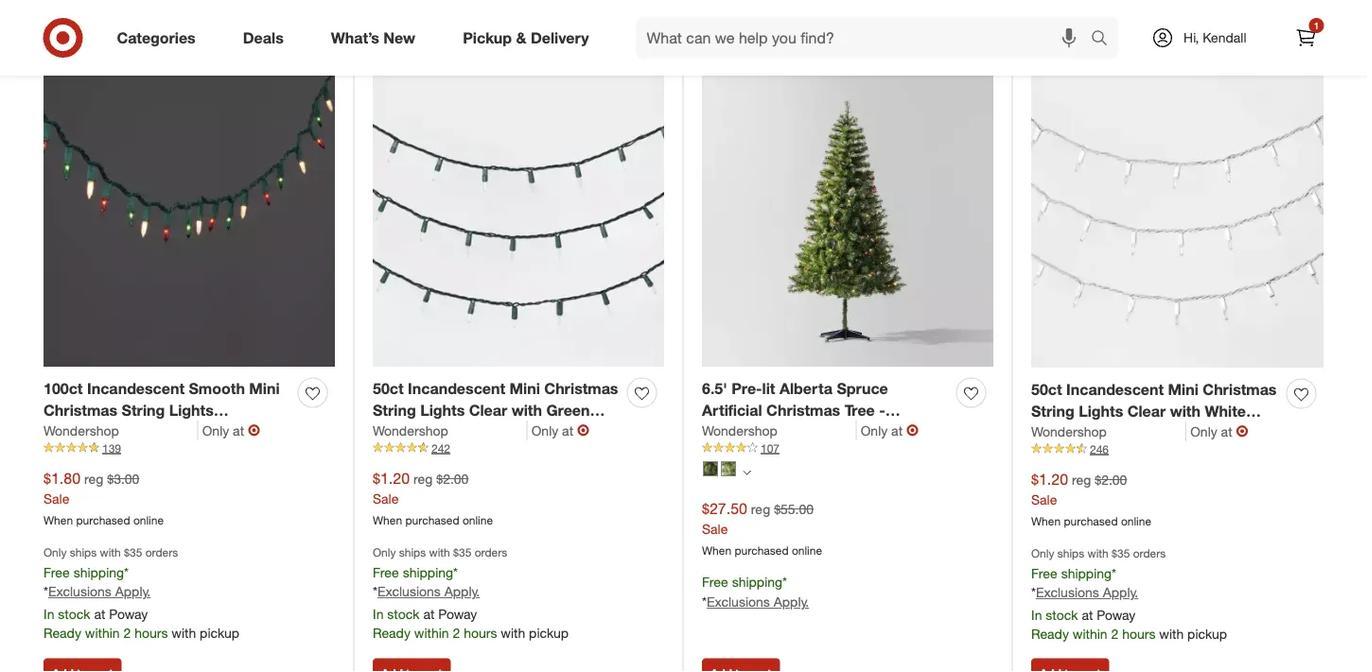 Task type: vqa. For each thing, say whether or not it's contained in the screenshot.
sign in
no



Task type: describe. For each thing, give the bounding box(es) containing it.
within for 100ct incandescent smooth mini christmas string lights red/green/white with green wire - wondershop™
[[85, 626, 120, 642]]

when for 50ct incandescent mini christmas string lights clear with green wire - wondershop™
[[373, 513, 402, 527]]

purchased for 6.5' pre-lit alberta spruce artificial christmas tree - wondershop™
[[735, 543, 789, 558]]

only at ¬ for with
[[202, 421, 260, 440]]

hours for white
[[1122, 627, 1156, 643]]

apply. for 100ct incandescent smooth mini christmas string lights red/green/white with green wire - wondershop™
[[115, 584, 151, 601]]

search button
[[1083, 17, 1128, 62]]

reg for 50ct incandescent mini christmas string lights clear with white wire - wondershop™
[[1072, 472, 1091, 488]]

string for 50ct incandescent mini christmas string lights clear with white wire - wondershop™
[[1031, 402, 1075, 421]]

$1.20 reg $2.00 sale when purchased online for 50ct incandescent mini christmas string lights clear with white wire - wondershop™
[[1031, 470, 1152, 528]]

$1.20 for 50ct incandescent mini christmas string lights clear with white wire - wondershop™
[[1031, 470, 1068, 489]]

wondershop for 50ct incandescent mini christmas string lights clear with white wire - wondershop™
[[1031, 423, 1107, 440]]

ready for 50ct incandescent mini christmas string lights clear with white wire - wondershop™
[[1031, 627, 1069, 643]]

categories link
[[101, 17, 219, 59]]

sale for 100ct incandescent smooth mini christmas string lights red/green/white with green wire - wondershop™
[[44, 490, 69, 507]]

$2.00 for 50ct incandescent mini christmas string lights clear with green wire - wondershop™
[[436, 471, 469, 487]]

lit
[[762, 380, 775, 398]]

242 link
[[373, 440, 664, 457]]

with inside 100ct incandescent smooth mini christmas string lights red/green/white with green wire - wondershop™
[[173, 423, 203, 441]]

wondershop™ inside 50ct incandescent mini christmas string lights clear with white wire - wondershop™
[[1078, 424, 1177, 442]]

wondershop™ inside 6.5' pre-lit alberta spruce artificial christmas tree - wondershop™
[[702, 423, 801, 441]]

6.5'
[[702, 380, 727, 398]]

pre-
[[732, 380, 762, 398]]

&
[[516, 28, 527, 47]]

hours for green
[[464, 626, 497, 642]]

pickup & delivery
[[463, 28, 589, 47]]

ships for 100ct incandescent smooth mini christmas string lights red/green/white with green wire - wondershop™
[[70, 546, 97, 560]]

hours for with
[[135, 626, 168, 642]]

sale for 50ct incandescent mini christmas string lights clear with green wire - wondershop™
[[373, 490, 399, 507]]

sale for 6.5' pre-lit alberta spruce artificial christmas tree - wondershop™
[[702, 521, 728, 537]]

¬ for with
[[248, 421, 260, 440]]

in for 50ct incandescent mini christmas string lights clear with white wire - wondershop™
[[1031, 608, 1042, 624]]

within for 50ct incandescent mini christmas string lights clear with white wire - wondershop™
[[1073, 627, 1108, 643]]

free for 50ct incandescent mini christmas string lights clear with white wire - wondershop™
[[1031, 565, 1058, 582]]

$1.80 reg $3.00 sale when purchased online
[[44, 469, 164, 527]]

green inside the 50ct incandescent mini christmas string lights clear with green wire - wondershop™
[[546, 401, 590, 420]]

shipping for 100ct incandescent smooth mini christmas string lights red/green/white with green wire - wondershop™
[[73, 564, 124, 581]]

online for -
[[792, 543, 822, 558]]

50ct incandescent mini christmas string lights clear with green wire - wondershop™ link
[[373, 378, 620, 441]]

wondershop link for 100ct incandescent smooth mini christmas string lights red/green/white with green wire - wondershop™
[[44, 421, 198, 440]]

$1.20 for 50ct incandescent mini christmas string lights clear with green wire - wondershop™
[[373, 469, 410, 488]]

exclusions inside free shipping * * exclusions apply.
[[707, 594, 770, 611]]

poway for 50ct incandescent mini christmas string lights clear with white wire - wondershop™
[[1097, 608, 1136, 624]]

red/green/white
[[44, 423, 168, 441]]

spruce
[[837, 380, 888, 398]]

all colors element
[[743, 466, 751, 477]]

exclusions apply. link for 50ct incandescent mini christmas string lights clear with white wire - wondershop™
[[1036, 585, 1139, 601]]

pickup for 50ct incandescent mini christmas string lights clear with white wire - wondershop™
[[1188, 627, 1227, 643]]

mini for 50ct incandescent mini christmas string lights clear with white wire - wondershop™
[[1168, 380, 1199, 399]]

¬ for -
[[907, 421, 919, 440]]

reg for 6.5' pre-lit alberta spruce artificial christmas tree - wondershop™
[[751, 501, 770, 518]]

$2.00 for 50ct incandescent mini christmas string lights clear with white wire - wondershop™
[[1095, 472, 1127, 488]]

$3.00
[[107, 471, 139, 487]]

50ct for 50ct incandescent mini christmas string lights clear with white wire - wondershop™
[[1031, 380, 1062, 399]]

139 link
[[44, 440, 335, 457]]

exclusions apply. link for 100ct incandescent smooth mini christmas string lights red/green/white with green wire - wondershop™
[[48, 584, 151, 601]]

wondershop™ inside the 50ct incandescent mini christmas string lights clear with green wire - wondershop™
[[420, 423, 519, 441]]

- inside 100ct incandescent smooth mini christmas string lights red/green/white with green wire - wondershop™
[[44, 444, 50, 463]]

wondershop for 50ct incandescent mini christmas string lights clear with green wire - wondershop™
[[373, 422, 448, 439]]

$1.80
[[44, 469, 80, 488]]

stock for 50ct incandescent mini christmas string lights clear with green wire - wondershop™
[[387, 607, 420, 623]]

clear for green
[[469, 401, 507, 420]]

- inside 50ct incandescent mini christmas string lights clear with white wire - wondershop™
[[1068, 424, 1074, 442]]

$27.50
[[702, 500, 747, 518]]

search
[[1083, 30, 1128, 49]]

when for 6.5' pre-lit alberta spruce artificial christmas tree - wondershop™
[[702, 543, 732, 558]]

purchased for 50ct incandescent mini christmas string lights clear with green wire - wondershop™
[[405, 513, 459, 527]]

lights for 50ct incandescent mini christmas string lights clear with green wire - wondershop™
[[420, 401, 465, 420]]

only ships with $35 orders free shipping * * exclusions apply. in stock at  poway ready within 2 hours with pickup for 100ct incandescent smooth mini christmas string lights red/green/white with green wire - wondershop™
[[44, 546, 239, 642]]

ships for 50ct incandescent mini christmas string lights clear with white wire - wondershop™
[[1058, 547, 1085, 561]]

wondershop link for 6.5' pre-lit alberta spruce artificial christmas tree - wondershop™
[[702, 421, 857, 440]]

string inside 100ct incandescent smooth mini christmas string lights red/green/white with green wire - wondershop™
[[122, 401, 165, 420]]

incandescent for with
[[87, 380, 185, 398]]

christmas inside the 50ct incandescent mini christmas string lights clear with green wire - wondershop™
[[544, 380, 618, 398]]

50ct incandescent mini christmas string lights clear with white wire - wondershop™ link
[[1031, 379, 1279, 442]]

ready for 50ct incandescent mini christmas string lights clear with green wire - wondershop™
[[373, 626, 411, 642]]

shipping for 50ct incandescent mini christmas string lights clear with white wire - wondershop™
[[1061, 565, 1112, 582]]

107 link
[[702, 440, 994, 457]]

what's
[[331, 28, 379, 47]]

wondershop link for 50ct incandescent mini christmas string lights clear with white wire - wondershop™
[[1031, 422, 1187, 441]]

stock for 100ct incandescent smooth mini christmas string lights red/green/white with green wire - wondershop™
[[58, 607, 90, 623]]

green inside 100ct incandescent smooth mini christmas string lights red/green/white with green wire - wondershop™
[[207, 423, 251, 441]]

2 for 100ct incandescent smooth mini christmas string lights red/green/white with green wire - wondershop™
[[123, 626, 131, 642]]

wondershop™ inside 100ct incandescent smooth mini christmas string lights red/green/white with green wire - wondershop™
[[54, 444, 153, 463]]

only at ¬ for white
[[1191, 422, 1249, 441]]

categories
[[117, 28, 196, 47]]

apply. for 50ct incandescent mini christmas string lights clear with white wire - wondershop™
[[1103, 585, 1139, 601]]

what's new
[[331, 28, 416, 47]]

incandescent for white
[[1066, 380, 1164, 399]]

mini inside 100ct incandescent smooth mini christmas string lights red/green/white with green wire - wondershop™
[[249, 380, 280, 398]]

only ships with $35 orders free shipping * * exclusions apply. in stock at  poway ready within 2 hours with pickup for 50ct incandescent mini christmas string lights clear with green wire - wondershop™
[[373, 546, 569, 642]]

when for 50ct incandescent mini christmas string lights clear with white wire - wondershop™
[[1031, 514, 1061, 528]]

wondershop link for 50ct incandescent mini christmas string lights clear with green wire - wondershop™
[[373, 421, 528, 440]]

139
[[102, 441, 121, 455]]

tree
[[845, 401, 875, 420]]

lights inside 100ct incandescent smooth mini christmas string lights red/green/white with green wire - wondershop™
[[169, 401, 214, 420]]

orders for white
[[1133, 547, 1166, 561]]

shipping for 50ct incandescent mini christmas string lights clear with green wire - wondershop™
[[403, 564, 453, 581]]

what's new link
[[315, 17, 439, 59]]



Task type: locate. For each thing, give the bounding box(es) containing it.
orders
[[145, 546, 178, 560], [475, 546, 507, 560], [1133, 547, 1166, 561]]

0 horizontal spatial wire
[[255, 423, 287, 441]]

mini for 50ct incandescent mini christmas string lights clear with green wire - wondershop™
[[510, 380, 540, 398]]

0 horizontal spatial only ships with $35 orders free shipping * * exclusions apply. in stock at  poway ready within 2 hours with pickup
[[44, 546, 239, 642]]

shipping
[[73, 564, 124, 581], [403, 564, 453, 581], [1061, 565, 1112, 582], [732, 575, 783, 591]]

advertisement region
[[25, 0, 1342, 26]]

white
[[1205, 402, 1246, 421]]

ships
[[70, 546, 97, 560], [399, 546, 426, 560], [1058, 547, 1085, 561]]

1 horizontal spatial string
[[373, 401, 416, 420]]

1 horizontal spatial $1.20 reg $2.00 sale when purchased online
[[1031, 470, 1152, 528]]

only at ¬ down smooth
[[202, 421, 260, 440]]

6.5' pre-lit alberta spruce artificial christmas tree - wondershop™ link
[[702, 378, 949, 441]]

¬ for white
[[1236, 422, 1249, 441]]

wire inside the 50ct incandescent mini christmas string lights clear with green wire - wondershop™
[[373, 423, 405, 441]]

1 horizontal spatial green
[[546, 401, 590, 420]]

wondershop™
[[420, 423, 519, 441], [702, 423, 801, 441], [1078, 424, 1177, 442], [54, 444, 153, 463]]

string inside 50ct incandescent mini christmas string lights clear with white wire - wondershop™
[[1031, 402, 1075, 421]]

sale inside the $1.80 reg $3.00 sale when purchased online
[[44, 490, 69, 507]]

only at ¬ up 242 link at the bottom
[[531, 421, 590, 440]]

¬ up 242 link at the bottom
[[577, 421, 590, 440]]

within for 50ct incandescent mini christmas string lights clear with green wire - wondershop™
[[414, 626, 449, 642]]

$2.00
[[436, 471, 469, 487], [1095, 472, 1127, 488]]

2 horizontal spatial only ships with $35 orders free shipping * * exclusions apply. in stock at  poway ready within 2 hours with pickup
[[1031, 547, 1227, 643]]

50ct for 50ct incandescent mini christmas string lights clear with green wire - wondershop™
[[373, 380, 404, 398]]

christmas up 242 link at the bottom
[[544, 380, 618, 398]]

only at ¬ for -
[[861, 421, 919, 440]]

1 horizontal spatial 50ct
[[1031, 380, 1062, 399]]

lights up 242
[[420, 401, 465, 420]]

lights inside the 50ct incandescent mini christmas string lights clear with green wire - wondershop™
[[420, 401, 465, 420]]

exclusions apply. link for 50ct incandescent mini christmas string lights clear with green wire - wondershop™
[[377, 584, 480, 601]]

50ct incandescent mini christmas string lights clear with green wire - wondershop™
[[373, 380, 618, 441]]

lights up 246
[[1079, 402, 1123, 421]]

0 horizontal spatial hours
[[135, 626, 168, 642]]

1 horizontal spatial $1.20
[[1031, 470, 1068, 489]]

wondershop link up 139
[[44, 421, 198, 440]]

alberta
[[780, 380, 833, 398]]

clear image
[[721, 462, 736, 477]]

wire for 50ct incandescent mini christmas string lights clear with white wire - wondershop™
[[1031, 424, 1064, 442]]

1 horizontal spatial $35
[[453, 546, 472, 560]]

with inside the 50ct incandescent mini christmas string lights clear with green wire - wondershop™
[[512, 401, 542, 420]]

¬ up the 107 link
[[907, 421, 919, 440]]

free for 50ct incandescent mini christmas string lights clear with green wire - wondershop™
[[373, 564, 399, 581]]

$35 for 50ct incandescent mini christmas string lights clear with green wire - wondershop™
[[453, 546, 472, 560]]

online for with
[[133, 513, 164, 527]]

only at ¬ for green
[[531, 421, 590, 440]]

1 horizontal spatial stock
[[387, 607, 420, 623]]

wondershop up 242
[[373, 422, 448, 439]]

all colors image
[[743, 469, 751, 477]]

string
[[122, 401, 165, 420], [373, 401, 416, 420], [1031, 402, 1075, 421]]

shipping inside free shipping * * exclusions apply.
[[732, 575, 783, 591]]

lights for 50ct incandescent mini christmas string lights clear with white wire - wondershop™
[[1079, 402, 1123, 421]]

only
[[202, 422, 229, 439], [531, 422, 558, 439], [861, 422, 888, 439], [1191, 423, 1218, 440], [44, 546, 67, 560], [373, 546, 396, 560], [1031, 547, 1055, 561]]

hours
[[135, 626, 168, 642], [464, 626, 497, 642], [1122, 627, 1156, 643]]

$2.00 down 242
[[436, 471, 469, 487]]

- left 246
[[1068, 424, 1074, 442]]

kendall
[[1203, 29, 1247, 46]]

2 horizontal spatial pickup
[[1188, 627, 1227, 643]]

246 link
[[1031, 441, 1324, 458]]

1 horizontal spatial pickup
[[529, 626, 569, 642]]

christmas inside 6.5' pre-lit alberta spruce artificial christmas tree - wondershop™
[[767, 401, 840, 420]]

lights down smooth
[[169, 401, 214, 420]]

online down 246 link
[[1121, 514, 1152, 528]]

exclusions for 50ct incandescent mini christmas string lights clear with white wire - wondershop™
[[1036, 585, 1099, 601]]

wire inside 50ct incandescent mini christmas string lights clear with white wire - wondershop™
[[1031, 424, 1064, 442]]

¬
[[248, 421, 260, 440], [577, 421, 590, 440], [907, 421, 919, 440], [1236, 422, 1249, 441]]

stock
[[58, 607, 90, 623], [387, 607, 420, 623], [1046, 608, 1078, 624]]

poway
[[109, 607, 148, 623], [438, 607, 477, 623], [1097, 608, 1136, 624]]

purchased down 246
[[1064, 514, 1118, 528]]

exclusions for 50ct incandescent mini christmas string lights clear with green wire - wondershop™
[[377, 584, 441, 601]]

orders for with
[[145, 546, 178, 560]]

50ct
[[373, 380, 404, 398], [1031, 380, 1062, 399]]

- left 242
[[409, 423, 416, 441]]

50ct inside 50ct incandescent mini christmas string lights clear with white wire - wondershop™
[[1031, 380, 1062, 399]]

reg for 50ct incandescent mini christmas string lights clear with green wire - wondershop™
[[413, 471, 433, 487]]

100ct
[[44, 380, 83, 398]]

online for green
[[463, 513, 493, 527]]

sale
[[44, 490, 69, 507], [373, 490, 399, 507], [1031, 491, 1057, 508], [702, 521, 728, 537]]

christmas down alberta
[[767, 401, 840, 420]]

50ct incandescent mini christmas string lights clear with white wire - wondershop™
[[1031, 380, 1277, 442]]

wire
[[255, 423, 287, 441], [373, 423, 405, 441], [1031, 424, 1064, 442]]

1 horizontal spatial incandescent
[[408, 380, 505, 398]]

2
[[123, 626, 131, 642], [453, 626, 460, 642], [1111, 627, 1119, 643]]

$1.20 reg $2.00 sale when purchased online down 242
[[373, 469, 493, 527]]

2 horizontal spatial 2
[[1111, 627, 1119, 643]]

exclusions apply. link
[[48, 584, 151, 601], [377, 584, 480, 601], [1036, 585, 1139, 601], [707, 594, 809, 611]]

sale for 50ct incandescent mini christmas string lights clear with white wire - wondershop™
[[1031, 491, 1057, 508]]

reg down 242
[[413, 471, 433, 487]]

2 horizontal spatial orders
[[1133, 547, 1166, 561]]

apply. inside free shipping * * exclusions apply.
[[774, 594, 809, 611]]

mini up 246 link
[[1168, 380, 1199, 399]]

clear up 242 link at the bottom
[[469, 401, 507, 420]]

artificial
[[702, 401, 762, 420]]

$55.00
[[774, 501, 814, 518]]

0 horizontal spatial lights
[[169, 401, 214, 420]]

mini inside 50ct incandescent mini christmas string lights clear with white wire - wondershop™
[[1168, 380, 1199, 399]]

0 vertical spatial green
[[546, 401, 590, 420]]

242
[[431, 441, 450, 455]]

incandescent
[[87, 380, 185, 398], [408, 380, 505, 398], [1066, 380, 1164, 399]]

¬ up 139 link
[[248, 421, 260, 440]]

only at ¬ down tree
[[861, 421, 919, 440]]

¬ for green
[[577, 421, 590, 440]]

1 horizontal spatial within
[[414, 626, 449, 642]]

mini right smooth
[[249, 380, 280, 398]]

1
[[1314, 19, 1319, 31]]

deals
[[243, 28, 284, 47]]

0 horizontal spatial ships
[[70, 546, 97, 560]]

purchased inside $27.50 reg $55.00 sale when purchased online
[[735, 543, 789, 558]]

in for 100ct incandescent smooth mini christmas string lights red/green/white with green wire - wondershop™
[[44, 607, 54, 623]]

pickup & delivery link
[[447, 17, 613, 59]]

1 horizontal spatial $2.00
[[1095, 472, 1127, 488]]

1 horizontal spatial in
[[373, 607, 384, 623]]

new
[[384, 28, 416, 47]]

1 horizontal spatial hours
[[464, 626, 497, 642]]

free for 100ct incandescent smooth mini christmas string lights red/green/white with green wire - wondershop™
[[44, 564, 70, 581]]

exclusions
[[48, 584, 111, 601], [377, 584, 441, 601], [1036, 585, 1099, 601], [707, 594, 770, 611]]

0 horizontal spatial 50ct
[[373, 380, 404, 398]]

mini up 242 link at the bottom
[[510, 380, 540, 398]]

string for 50ct incandescent mini christmas string lights clear with green wire - wondershop™
[[373, 401, 416, 420]]

0 horizontal spatial poway
[[109, 607, 148, 623]]

ready
[[44, 626, 81, 642], [373, 626, 411, 642], [1031, 627, 1069, 643]]

100ct incandescent smooth mini christmas string lights red/green/white with green wire - wondershop™
[[44, 380, 287, 463]]

christmas up the white at the right
[[1203, 380, 1277, 399]]

$1.20 reg $2.00 sale when purchased online for 50ct incandescent mini christmas string lights clear with green wire - wondershop™
[[373, 469, 493, 527]]

2 horizontal spatial incandescent
[[1066, 380, 1164, 399]]

$1.20
[[373, 469, 410, 488], [1031, 470, 1068, 489]]

107
[[761, 441, 780, 455]]

¬ down the white at the right
[[1236, 422, 1249, 441]]

0 horizontal spatial within
[[85, 626, 120, 642]]

1 horizontal spatial clear
[[1128, 402, 1166, 421]]

online down 242 link at the bottom
[[463, 513, 493, 527]]

christmas inside 50ct incandescent mini christmas string lights clear with white wire - wondershop™
[[1203, 380, 1277, 399]]

wire inside 100ct incandescent smooth mini christmas string lights red/green/white with green wire - wondershop™
[[255, 423, 287, 441]]

wondershop link
[[44, 421, 198, 440], [373, 421, 528, 440], [702, 421, 857, 440], [1031, 422, 1187, 441]]

christmas down 100ct at the bottom of the page
[[44, 401, 117, 420]]

online inside the $1.80 reg $3.00 sale when purchased online
[[133, 513, 164, 527]]

reg inside $27.50 reg $55.00 sale when purchased online
[[751, 501, 770, 518]]

wondershop for 100ct incandescent smooth mini christmas string lights red/green/white with green wire - wondershop™
[[44, 422, 119, 439]]

clear
[[469, 401, 507, 420], [1128, 402, 1166, 421]]

0 horizontal spatial $35
[[124, 546, 142, 560]]

mini
[[249, 380, 280, 398], [510, 380, 540, 398], [1168, 380, 1199, 399]]

wondershop link up 107
[[702, 421, 857, 440]]

purchased for 100ct incandescent smooth mini christmas string lights red/green/white with green wire - wondershop™
[[76, 513, 130, 527]]

incandescent for green
[[408, 380, 505, 398]]

deals link
[[227, 17, 307, 59]]

2 for 50ct incandescent mini christmas string lights clear with white wire - wondershop™
[[1111, 627, 1119, 643]]

1 horizontal spatial poway
[[438, 607, 477, 623]]

purchased inside the $1.80 reg $3.00 sale when purchased online
[[76, 513, 130, 527]]

1 horizontal spatial wire
[[373, 423, 405, 441]]

green
[[546, 401, 590, 420], [207, 423, 251, 441]]

green up 242 link at the bottom
[[546, 401, 590, 420]]

0 horizontal spatial $1.20 reg $2.00 sale when purchased online
[[373, 469, 493, 527]]

0 horizontal spatial green
[[207, 423, 251, 441]]

purchased down 242
[[405, 513, 459, 527]]

$27.50 reg $55.00 sale when purchased online
[[702, 500, 822, 558]]

50ct inside the 50ct incandescent mini christmas string lights clear with green wire - wondershop™
[[373, 380, 404, 398]]

2 horizontal spatial poway
[[1097, 608, 1136, 624]]

246
[[1090, 442, 1109, 456]]

1 horizontal spatial orders
[[475, 546, 507, 560]]

smooth
[[189, 380, 245, 398]]

$35 for 100ct incandescent smooth mini christmas string lights red/green/white with green wire - wondershop™
[[124, 546, 142, 560]]

1 horizontal spatial ready
[[373, 626, 411, 642]]

when
[[44, 513, 73, 527], [373, 513, 402, 527], [1031, 514, 1061, 528], [702, 543, 732, 558]]

2 horizontal spatial ready
[[1031, 627, 1069, 643]]

reg left $3.00
[[84, 471, 103, 487]]

2 for 50ct incandescent mini christmas string lights clear with green wire - wondershop™
[[453, 626, 460, 642]]

sale inside $27.50 reg $55.00 sale when purchased online
[[702, 521, 728, 537]]

clear for white
[[1128, 402, 1166, 421]]

1 horizontal spatial lights
[[420, 401, 465, 420]]

sponsored
[[1286, 27, 1342, 41]]

wondershop for 6.5' pre-lit alberta spruce artificial christmas tree - wondershop™
[[702, 422, 778, 439]]

wondershop link up 242
[[373, 421, 528, 440]]

$1.20 reg $2.00 sale when purchased online
[[373, 469, 493, 527], [1031, 470, 1152, 528]]

incandescent inside the 50ct incandescent mini christmas string lights clear with green wire - wondershop™
[[408, 380, 505, 398]]

0 horizontal spatial orders
[[145, 546, 178, 560]]

free shipping * * exclusions apply.
[[702, 575, 809, 611]]

2 horizontal spatial ships
[[1058, 547, 1085, 561]]

6.5' pre-lit alberta spruce artificial christmas tree - wondershop™ image
[[702, 76, 994, 367], [702, 76, 994, 367]]

incandescent inside 100ct incandescent smooth mini christmas string lights red/green/white with green wire - wondershop™
[[87, 380, 185, 398]]

pickup for 100ct incandescent smooth mini christmas string lights red/green/white with green wire - wondershop™
[[200, 626, 239, 642]]

reg for 100ct incandescent smooth mini christmas string lights red/green/white with green wire - wondershop™
[[84, 471, 103, 487]]

free
[[44, 564, 70, 581], [373, 564, 399, 581], [1031, 565, 1058, 582], [702, 575, 728, 591]]

100ct incandescent smooth mini christmas string lights red/green/white with green wire - wondershop™ image
[[44, 76, 335, 367], [44, 76, 335, 367]]

reg
[[84, 471, 103, 487], [413, 471, 433, 487], [1072, 472, 1091, 488], [751, 501, 770, 518]]

free inside free shipping * * exclusions apply.
[[702, 575, 728, 591]]

incandescent up red/green/white
[[87, 380, 185, 398]]

$1.20 reg $2.00 sale when purchased online down 246
[[1031, 470, 1152, 528]]

What can we help you find? suggestions appear below search field
[[635, 17, 1096, 59]]

6.5' pre-lit alberta spruce artificial christmas tree - wondershop™
[[702, 380, 888, 441]]

$2.00 down 246
[[1095, 472, 1127, 488]]

with
[[512, 401, 542, 420], [1170, 402, 1201, 421], [173, 423, 203, 441], [100, 546, 121, 560], [429, 546, 450, 560], [1088, 547, 1109, 561], [172, 626, 196, 642], [501, 626, 525, 642], [1159, 627, 1184, 643]]

purchased up free shipping * * exclusions apply.
[[735, 543, 789, 558]]

2 horizontal spatial mini
[[1168, 380, 1199, 399]]

at
[[233, 422, 244, 439], [562, 422, 573, 439], [891, 422, 903, 439], [1221, 423, 1232, 440], [94, 607, 105, 623], [423, 607, 435, 623], [1082, 608, 1093, 624]]

0 horizontal spatial stock
[[58, 607, 90, 623]]

christmas
[[544, 380, 618, 398], [1203, 380, 1277, 399], [44, 401, 117, 420], [767, 401, 840, 420]]

delivery
[[531, 28, 589, 47]]

0 horizontal spatial mini
[[249, 380, 280, 398]]

- inside the 50ct incandescent mini christmas string lights clear with green wire - wondershop™
[[409, 423, 416, 441]]

-
[[879, 401, 885, 420], [409, 423, 416, 441], [1068, 424, 1074, 442], [44, 444, 50, 463]]

1 horizontal spatial only ships with $35 orders free shipping * * exclusions apply. in stock at  poway ready within 2 hours with pickup
[[373, 546, 569, 642]]

purchased
[[76, 513, 130, 527], [405, 513, 459, 527], [1064, 514, 1118, 528], [735, 543, 789, 558]]

poway for 50ct incandescent mini christmas string lights clear with green wire - wondershop™
[[438, 607, 477, 623]]

0 horizontal spatial $2.00
[[436, 471, 469, 487]]

wondershop up 139
[[44, 422, 119, 439]]

0 horizontal spatial pickup
[[200, 626, 239, 642]]

purchased for 50ct incandescent mini christmas string lights clear with white wire - wondershop™
[[1064, 514, 1118, 528]]

in
[[44, 607, 54, 623], [373, 607, 384, 623], [1031, 608, 1042, 624]]

reg down 246
[[1072, 472, 1091, 488]]

multicolor image
[[703, 462, 718, 477]]

online down $55.00
[[792, 543, 822, 558]]

apply. for 50ct incandescent mini christmas string lights clear with green wire - wondershop™
[[444, 584, 480, 601]]

only ships with $35 orders free shipping * * exclusions apply. in stock at  poway ready within 2 hours with pickup
[[44, 546, 239, 642], [373, 546, 569, 642], [1031, 547, 1227, 643]]

pickup
[[463, 28, 512, 47]]

wire for 50ct incandescent mini christmas string lights clear with green wire - wondershop™
[[373, 423, 405, 441]]

stock for 50ct incandescent mini christmas string lights clear with white wire - wondershop™
[[1046, 608, 1078, 624]]

reg left $55.00
[[751, 501, 770, 518]]

online for white
[[1121, 514, 1152, 528]]

incandescent up 246
[[1066, 380, 1164, 399]]

1 link
[[1285, 17, 1327, 59]]

poway for 100ct incandescent smooth mini christmas string lights red/green/white with green wire - wondershop™
[[109, 607, 148, 623]]

lights
[[169, 401, 214, 420], [420, 401, 465, 420], [1079, 402, 1123, 421]]

*
[[124, 564, 129, 581], [453, 564, 458, 581], [1112, 565, 1117, 582], [783, 575, 787, 591], [44, 584, 48, 601], [373, 584, 377, 601], [1031, 585, 1036, 601], [702, 594, 707, 611]]

0 horizontal spatial incandescent
[[87, 380, 185, 398]]

$35
[[124, 546, 142, 560], [453, 546, 472, 560], [1112, 547, 1130, 561]]

green down smooth
[[207, 423, 251, 441]]

- inside 6.5' pre-lit alberta spruce artificial christmas tree - wondershop™
[[879, 401, 885, 420]]

in for 50ct incandescent mini christmas string lights clear with green wire - wondershop™
[[373, 607, 384, 623]]

only ships with $35 orders free shipping * * exclusions apply. in stock at  poway ready within 2 hours with pickup for 50ct incandescent mini christmas string lights clear with white wire - wondershop™
[[1031, 547, 1227, 643]]

string inside the 50ct incandescent mini christmas string lights clear with green wire - wondershop™
[[373, 401, 416, 420]]

pickup for 50ct incandescent mini christmas string lights clear with green wire - wondershop™
[[529, 626, 569, 642]]

0 horizontal spatial 2
[[123, 626, 131, 642]]

0 horizontal spatial clear
[[469, 401, 507, 420]]

within
[[85, 626, 120, 642], [414, 626, 449, 642], [1073, 627, 1108, 643]]

lights inside 50ct incandescent mini christmas string lights clear with white wire - wondershop™
[[1079, 402, 1123, 421]]

online inside $27.50 reg $55.00 sale when purchased online
[[792, 543, 822, 558]]

online down $3.00
[[133, 513, 164, 527]]

100ct incandescent smooth mini christmas string lights red/green/white with green wire - wondershop™ link
[[44, 378, 290, 463]]

2 horizontal spatial $35
[[1112, 547, 1130, 561]]

- up $1.80
[[44, 444, 50, 463]]

only at ¬ down the white at the right
[[1191, 422, 1249, 441]]

wondershop link up 246
[[1031, 422, 1187, 441]]

when inside $27.50 reg $55.00 sale when purchased online
[[702, 543, 732, 558]]

wondershop down artificial
[[702, 422, 778, 439]]

mini inside the 50ct incandescent mini christmas string lights clear with green wire - wondershop™
[[510, 380, 540, 398]]

with inside 50ct incandescent mini christmas string lights clear with white wire - wondershop™
[[1170, 402, 1201, 421]]

$35 for 50ct incandescent mini christmas string lights clear with white wire - wondershop™
[[1112, 547, 1130, 561]]

1 horizontal spatial ships
[[399, 546, 426, 560]]

- right tree
[[879, 401, 885, 420]]

2 horizontal spatial hours
[[1122, 627, 1156, 643]]

0 horizontal spatial in
[[44, 607, 54, 623]]

clear inside 50ct incandescent mini christmas string lights clear with white wire - wondershop™
[[1128, 402, 1166, 421]]

0 horizontal spatial string
[[122, 401, 165, 420]]

2 horizontal spatial in
[[1031, 608, 1042, 624]]

1 vertical spatial green
[[207, 423, 251, 441]]

pickup
[[200, 626, 239, 642], [529, 626, 569, 642], [1188, 627, 1227, 643]]

0 horizontal spatial ready
[[44, 626, 81, 642]]

wondershop
[[44, 422, 119, 439], [373, 422, 448, 439], [702, 422, 778, 439], [1031, 423, 1107, 440]]

50ct incandescent mini christmas string lights clear with white wire - wondershop™ image
[[1031, 76, 1324, 368], [1031, 76, 1324, 368]]

incandescent inside 50ct incandescent mini christmas string lights clear with white wire - wondershop™
[[1066, 380, 1164, 399]]

incandescent up 242
[[408, 380, 505, 398]]

ready for 100ct incandescent smooth mini christmas string lights red/green/white with green wire - wondershop™
[[44, 626, 81, 642]]

purchased down $3.00
[[76, 513, 130, 527]]

1 horizontal spatial 2
[[453, 626, 460, 642]]

apply.
[[115, 584, 151, 601], [444, 584, 480, 601], [1103, 585, 1139, 601], [774, 594, 809, 611]]

wondershop up 246
[[1031, 423, 1107, 440]]

christmas inside 100ct incandescent smooth mini christmas string lights red/green/white with green wire - wondershop™
[[44, 401, 117, 420]]

2 horizontal spatial within
[[1073, 627, 1108, 643]]

2 horizontal spatial wire
[[1031, 424, 1064, 442]]

2 horizontal spatial lights
[[1079, 402, 1123, 421]]

reg inside the $1.80 reg $3.00 sale when purchased online
[[84, 471, 103, 487]]

when for 100ct incandescent smooth mini christmas string lights red/green/white with green wire - wondershop™
[[44, 513, 73, 527]]

when inside the $1.80 reg $3.00 sale when purchased online
[[44, 513, 73, 527]]

2 horizontal spatial stock
[[1046, 608, 1078, 624]]

2 horizontal spatial string
[[1031, 402, 1075, 421]]

1 horizontal spatial mini
[[510, 380, 540, 398]]

hi, kendall
[[1184, 29, 1247, 46]]

0 horizontal spatial $1.20
[[373, 469, 410, 488]]

orders for green
[[475, 546, 507, 560]]

exclusions for 100ct incandescent smooth mini christmas string lights red/green/white with green wire - wondershop™
[[48, 584, 111, 601]]

clear inside the 50ct incandescent mini christmas string lights clear with green wire - wondershop™
[[469, 401, 507, 420]]

clear up 246 link
[[1128, 402, 1166, 421]]

hi,
[[1184, 29, 1199, 46]]

online
[[133, 513, 164, 527], [463, 513, 493, 527], [1121, 514, 1152, 528], [792, 543, 822, 558]]

only at ¬
[[202, 421, 260, 440], [531, 421, 590, 440], [861, 421, 919, 440], [1191, 422, 1249, 441]]

50ct incandescent mini christmas string lights clear with green wire - wondershop™ image
[[373, 76, 664, 367], [373, 76, 664, 367]]



